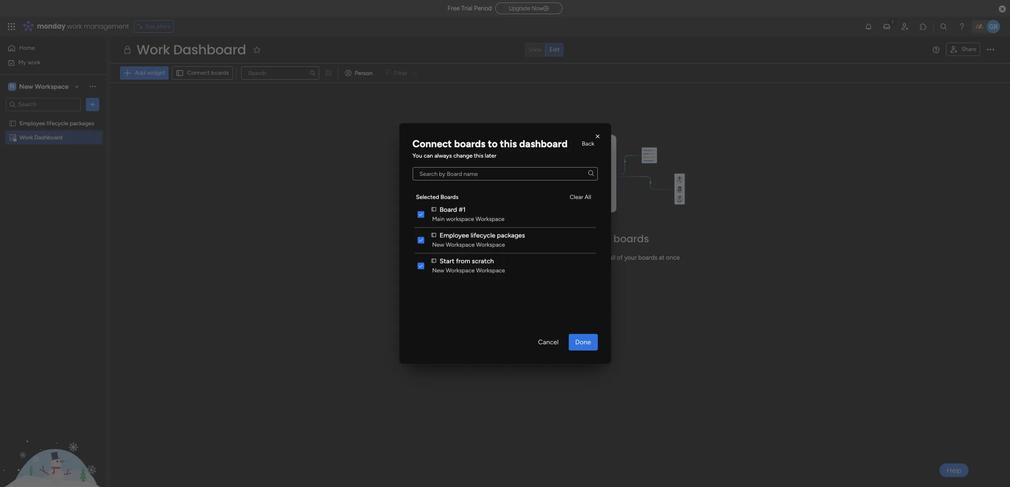 Task type: describe. For each thing, give the bounding box(es) containing it.
board #1
[[439, 206, 465, 214]]

workspace up search in workspace field
[[35, 82, 69, 90]]

monday
[[37, 22, 65, 31]]

work dashboard banner
[[110, 37, 1010, 83]]

my work button
[[5, 56, 89, 69]]

1 horizontal spatial employee
[[439, 231, 469, 239]]

apps image
[[919, 22, 927, 31]]

later
[[485, 152, 496, 159]]

start
[[439, 257, 454, 265]]

Filter dashboard by text search field
[[241, 66, 319, 80]]

can
[[424, 152, 433, 159]]

clear all
[[569, 194, 591, 201]]

work for monday
[[67, 22, 82, 31]]

you
[[412, 152, 422, 159]]

upgrade
[[509, 5, 530, 12]]

home button
[[5, 42, 89, 55]]

work inside banner
[[137, 40, 170, 59]]

help image
[[958, 22, 966, 31]]

1 image
[[889, 17, 896, 26]]

notifications image
[[864, 22, 873, 31]]

all
[[584, 194, 591, 201]]

new workspace workspace for from
[[432, 267, 505, 274]]

upgrade now link
[[495, 2, 563, 14]]

workspace image
[[8, 82, 16, 91]]

connect boards
[[187, 69, 229, 76]]

public board image
[[9, 119, 17, 127]]

list box containing employee lifecycle packages
[[0, 115, 106, 257]]

your
[[624, 254, 637, 262]]

2 horizontal spatial from
[[595, 254, 608, 262]]

scratch
[[472, 257, 494, 265]]

widget
[[147, 69, 165, 76]]

none search field search by board name
[[412, 167, 598, 181]]

monday work management
[[37, 22, 129, 31]]

new workspace
[[19, 82, 69, 90]]

close image
[[593, 132, 602, 141]]

management
[[84, 22, 129, 31]]

person button
[[341, 66, 378, 80]]

0 horizontal spatial private dashboard image
[[9, 133, 17, 141]]

workspace up 'charts,'
[[446, 242, 474, 249]]

period
[[474, 5, 492, 12]]

data
[[517, 232, 541, 246]]

now
[[532, 5, 543, 12]]

of
[[617, 254, 623, 262]]

n
[[10, 83, 14, 90]]

boards left at
[[638, 254, 657, 262]]

plans
[[157, 23, 170, 30]]

workspace up timelines,
[[476, 242, 505, 249]]

person
[[355, 70, 373, 77]]

back
[[582, 140, 594, 147]]

to inside visualize data from multiple boards element
[[553, 254, 559, 262]]

work dashboard inside banner
[[137, 40, 246, 59]]

work for my
[[28, 59, 40, 66]]

clear all button
[[566, 191, 594, 204]]

0 horizontal spatial work
[[20, 134, 33, 141]]

add widget
[[135, 69, 165, 76]]

0 vertical spatial lifecycle
[[47, 120, 68, 127]]

1 vertical spatial this
[[474, 152, 483, 159]]

my
[[18, 59, 26, 66]]

back button
[[579, 137, 598, 151]]

connect boards button
[[172, 66, 233, 80]]

connect for connect boards to this dashboard
[[412, 138, 452, 150]]

and
[[501, 254, 511, 262]]

change
[[453, 152, 473, 159]]

1 horizontal spatial from
[[544, 232, 567, 246]]

Work Dashboard field
[[135, 40, 248, 59]]

share
[[962, 46, 976, 53]]

my work
[[18, 59, 40, 66]]

home
[[19, 44, 35, 51]]

to inside heading
[[488, 138, 498, 150]]

multiple
[[570, 232, 611, 246]]

add
[[135, 69, 146, 76]]

boards inside popup button
[[211, 69, 229, 76]]

clear
[[569, 194, 583, 201]]

see plans button
[[134, 20, 174, 33]]

search image for search by board name search field
[[588, 171, 594, 177]]

main
[[432, 216, 444, 223]]

connect for connect boards
[[187, 69, 210, 76]]

help button
[[940, 464, 969, 477]]

all
[[609, 254, 615, 262]]

cancel button
[[531, 334, 565, 351]]



Task type: locate. For each thing, give the bounding box(es) containing it.
0 horizontal spatial this
[[474, 152, 483, 159]]

new workspace workspace for lifecycle
[[432, 242, 505, 249]]

new for employee lifecycle packages
[[432, 242, 444, 249]]

lottie animation element
[[0, 404, 106, 487]]

to left get
[[553, 254, 559, 262]]

filter button
[[381, 66, 420, 80]]

1 horizontal spatial to
[[553, 254, 559, 262]]

always
[[434, 152, 452, 159]]

0 horizontal spatial dashboard
[[34, 134, 62, 141]]

this inside heading
[[500, 138, 517, 150]]

work
[[67, 22, 82, 31], [28, 59, 40, 66]]

0 horizontal spatial packages
[[70, 120, 94, 127]]

to
[[488, 138, 498, 150], [553, 254, 559, 262]]

0 horizontal spatial connect
[[187, 69, 210, 76]]

work dashboard up connect boards popup button
[[137, 40, 246, 59]]

#1
[[459, 206, 465, 214]]

dashboard
[[519, 138, 568, 150]]

0 horizontal spatial from
[[456, 257, 470, 265]]

new workspace workspace down 'start from scratch'
[[432, 267, 505, 274]]

list box
[[0, 115, 106, 257], [412, 184, 598, 279]]

0 horizontal spatial search image
[[309, 70, 316, 76]]

dapulse rightstroke image
[[543, 5, 549, 12]]

boards down work dashboard field at left top
[[211, 69, 229, 76]]

new right n
[[19, 82, 33, 90]]

None search field
[[241, 66, 319, 80], [412, 167, 598, 181]]

work down search in workspace field
[[20, 134, 33, 141]]

0 vertical spatial none search field
[[241, 66, 319, 80]]

employee lifecycle packages
[[20, 120, 94, 127], [439, 231, 525, 239]]

work inside button
[[28, 59, 40, 66]]

invite members image
[[901, 22, 909, 31]]

other
[[513, 254, 528, 262]]

connect boards to this dashboard
[[412, 138, 568, 150]]

employee lifecycle packages down main workspace workspace
[[439, 231, 525, 239]]

visualize data from multiple boards
[[471, 232, 649, 246]]

0 horizontal spatial lifecycle
[[47, 120, 68, 127]]

employee right public board "icon" in the top of the page
[[20, 120, 45, 127]]

1 new workspace workspace from the top
[[432, 242, 505, 249]]

visualize data from multiple boards element
[[110, 83, 1010, 294]]

employee
[[20, 120, 45, 127], [439, 231, 469, 239]]

lifecycle
[[47, 120, 68, 127], [470, 231, 495, 239]]

new up use
[[432, 242, 444, 249]]

work dashboard
[[137, 40, 246, 59], [20, 134, 62, 141]]

new down start
[[432, 267, 444, 274]]

0 vertical spatial employee
[[20, 120, 45, 127]]

at
[[659, 254, 664, 262]]

done
[[575, 338, 591, 346]]

0 vertical spatial new
[[19, 82, 33, 90]]

1 horizontal spatial employee lifecycle packages
[[439, 231, 525, 239]]

search image for filter dashboard by text search field
[[309, 70, 316, 76]]

1 vertical spatial work
[[20, 134, 33, 141]]

start from scratch
[[439, 257, 494, 265]]

help
[[947, 466, 962, 475]]

none search field filter dashboard by text
[[241, 66, 319, 80]]

1 vertical spatial connect
[[412, 138, 452, 150]]

1 vertical spatial to
[[553, 254, 559, 262]]

from
[[544, 232, 567, 246], [595, 254, 608, 262], [456, 257, 470, 265]]

0 horizontal spatial to
[[488, 138, 498, 150]]

connect inside popup button
[[187, 69, 210, 76]]

boards up your
[[614, 232, 649, 246]]

1 horizontal spatial this
[[500, 138, 517, 150]]

arrow down image
[[410, 68, 420, 78]]

new inside workspace selection element
[[19, 82, 33, 90]]

1 horizontal spatial work dashboard
[[137, 40, 246, 59]]

1 vertical spatial packages
[[497, 231, 525, 239]]

connect down work dashboard field at left top
[[187, 69, 210, 76]]

boards
[[211, 69, 229, 76], [454, 138, 486, 150], [614, 232, 649, 246], [638, 254, 657, 262]]

1 vertical spatial work dashboard
[[20, 134, 62, 141]]

dashboard inside banner
[[173, 40, 246, 59]]

use
[[440, 254, 451, 262]]

select product image
[[7, 22, 16, 31]]

work right my
[[28, 59, 40, 66]]

lifecycle down main workspace workspace
[[470, 231, 495, 239]]

free trial period
[[448, 5, 492, 12]]

this up search by board name search box
[[500, 138, 517, 150]]

connect inside heading
[[412, 138, 452, 150]]

0 horizontal spatial none search field
[[241, 66, 319, 80]]

see plans
[[145, 23, 170, 30]]

none search field down later
[[412, 167, 598, 181]]

1 horizontal spatial private dashboard image
[[122, 45, 132, 55]]

widgets
[[529, 254, 551, 262]]

boards
[[440, 194, 458, 201]]

search image
[[309, 70, 316, 76], [588, 171, 594, 177]]

0 horizontal spatial list box
[[0, 115, 106, 257]]

search image inside filter dashboard by text search field
[[309, 70, 316, 76]]

filter
[[394, 70, 407, 77]]

timelines,
[[473, 254, 499, 262]]

this left later
[[474, 152, 483, 159]]

private dashboard image
[[122, 45, 132, 55], [9, 133, 17, 141]]

this
[[500, 138, 517, 150], [474, 152, 483, 159]]

1 horizontal spatial search image
[[588, 171, 594, 177]]

1 horizontal spatial packages
[[497, 231, 525, 239]]

connect
[[187, 69, 210, 76], [412, 138, 452, 150]]

1 horizontal spatial lifecycle
[[470, 231, 495, 239]]

0 vertical spatial private dashboard image
[[122, 45, 132, 55]]

upgrade now
[[509, 5, 543, 12]]

charts,
[[453, 254, 471, 262]]

workspace down scratch
[[476, 267, 505, 274]]

1 horizontal spatial work
[[137, 40, 170, 59]]

1 vertical spatial employee lifecycle packages
[[439, 231, 525, 239]]

none search field down add to favorites image
[[241, 66, 319, 80]]

0 vertical spatial work dashboard
[[137, 40, 246, 59]]

add widget button
[[120, 66, 168, 80]]

0 horizontal spatial work
[[28, 59, 40, 66]]

new for start from scratch
[[432, 267, 444, 274]]

1 vertical spatial lifecycle
[[470, 231, 495, 239]]

share button
[[946, 43, 980, 56]]

1 vertical spatial dashboard
[[34, 134, 62, 141]]

new
[[19, 82, 33, 90], [432, 242, 444, 249], [432, 267, 444, 274]]

0 vertical spatial this
[[500, 138, 517, 150]]

connect up can
[[412, 138, 452, 150]]

from up use charts, timelines, and other widgets to get insights from all of your boards at once
[[544, 232, 567, 246]]

workspace
[[446, 216, 474, 223]]

search image inside search field
[[588, 171, 594, 177]]

0 vertical spatial work
[[67, 22, 82, 31]]

use charts, timelines, and other widgets to get insights from all of your boards at once
[[440, 254, 680, 262]]

selected boards
[[416, 194, 458, 201]]

private dashboard image up "add widget" popup button
[[122, 45, 132, 55]]

1 vertical spatial none search field
[[412, 167, 598, 181]]

0 vertical spatial employee lifecycle packages
[[20, 120, 94, 127]]

packages
[[70, 120, 94, 127], [497, 231, 525, 239]]

inbox image
[[883, 22, 891, 31]]

0 vertical spatial packages
[[70, 120, 94, 127]]

work dashboard down search in workspace field
[[20, 134, 62, 141]]

workspace up visualize
[[475, 216, 504, 223]]

none search field inside work dashboard banner
[[241, 66, 319, 80]]

to up later
[[488, 138, 498, 150]]

2 new workspace workspace from the top
[[432, 267, 505, 274]]

once
[[666, 254, 680, 262]]

1 vertical spatial new
[[432, 242, 444, 249]]

see
[[145, 23, 155, 30]]

add to favorites image
[[253, 45, 261, 54]]

1 vertical spatial search image
[[588, 171, 594, 177]]

board
[[439, 206, 457, 214]]

1 horizontal spatial dashboard
[[173, 40, 246, 59]]

1 horizontal spatial connect
[[412, 138, 452, 150]]

done button
[[569, 334, 598, 351]]

1 vertical spatial employee
[[439, 231, 469, 239]]

2 vertical spatial new
[[432, 267, 444, 274]]

private dashboard image down public board "icon" in the top of the page
[[9, 133, 17, 141]]

Search by Board name search field
[[412, 167, 598, 181]]

search everything image
[[940, 22, 948, 31]]

boards up the change
[[454, 138, 486, 150]]

new workspace workspace
[[432, 242, 505, 249], [432, 267, 505, 274]]

selected boards heading
[[416, 193, 458, 202]]

1 vertical spatial private dashboard image
[[9, 133, 17, 141]]

workspace selection element
[[8, 82, 70, 92]]

0 vertical spatial connect
[[187, 69, 210, 76]]

from right start
[[456, 257, 470, 265]]

selected
[[416, 194, 439, 201]]

get
[[560, 254, 570, 262]]

workspace
[[35, 82, 69, 90], [475, 216, 504, 223], [446, 242, 474, 249], [476, 242, 505, 249], [446, 267, 474, 274], [476, 267, 505, 274]]

dashboard up connect boards at the left top of the page
[[173, 40, 246, 59]]

work
[[137, 40, 170, 59], [20, 134, 33, 141]]

lifecycle down search in workspace field
[[47, 120, 68, 127]]

cancel
[[538, 338, 559, 346]]

dashboard
[[173, 40, 246, 59], [34, 134, 62, 141]]

you can always change this later
[[412, 152, 496, 159]]

1 horizontal spatial work
[[67, 22, 82, 31]]

Search in workspace field
[[17, 100, 69, 109]]

employee lifecycle packages down search in workspace field
[[20, 120, 94, 127]]

lottie animation image
[[0, 404, 106, 487]]

from left all
[[595, 254, 608, 262]]

new workspace workspace up 'charts,'
[[432, 242, 505, 249]]

1 vertical spatial new workspace workspace
[[432, 267, 505, 274]]

visualize
[[471, 232, 515, 246]]

0 horizontal spatial work dashboard
[[20, 134, 62, 141]]

insights
[[571, 254, 593, 262]]

1 horizontal spatial none search field
[[412, 167, 598, 181]]

workspace down 'start from scratch'
[[446, 267, 474, 274]]

0 vertical spatial search image
[[309, 70, 316, 76]]

work right monday
[[67, 22, 82, 31]]

1 horizontal spatial list box
[[412, 184, 598, 279]]

free
[[448, 5, 460, 12]]

greg robinson image
[[987, 20, 1000, 33]]

list box containing board #1
[[412, 184, 598, 279]]

employee down workspace
[[439, 231, 469, 239]]

0 horizontal spatial employee
[[20, 120, 45, 127]]

0 vertical spatial work
[[137, 40, 170, 59]]

0 vertical spatial new workspace workspace
[[432, 242, 505, 249]]

work down see plans 'button'
[[137, 40, 170, 59]]

dashboard down search in workspace field
[[34, 134, 62, 141]]

main workspace workspace
[[432, 216, 504, 223]]

0 horizontal spatial employee lifecycle packages
[[20, 120, 94, 127]]

0 vertical spatial to
[[488, 138, 498, 150]]

trial
[[461, 5, 473, 12]]

1 vertical spatial work
[[28, 59, 40, 66]]

0 vertical spatial dashboard
[[173, 40, 246, 59]]

dapulse close image
[[999, 5, 1006, 13]]

boards inside heading
[[454, 138, 486, 150]]

connect boards to this dashboard heading
[[412, 137, 569, 152]]



Task type: vqa. For each thing, say whether or not it's contained in the screenshot.


